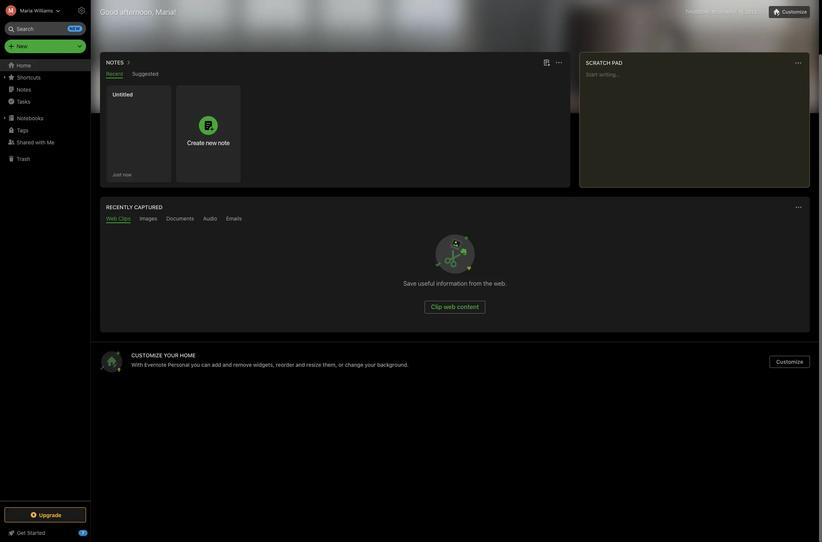 Task type: describe. For each thing, give the bounding box(es) containing it.
recently captured
[[106, 204, 163, 211]]

reorder
[[276, 362, 294, 368]]

information
[[436, 281, 468, 287]]

change
[[345, 362, 363, 368]]

tags button
[[0, 124, 90, 136]]

scratch
[[586, 60, 611, 66]]

content
[[457, 304, 479, 311]]

web clips tab panel
[[100, 224, 810, 333]]

get
[[17, 530, 26, 537]]

new button
[[5, 40, 86, 53]]

new inside search box
[[70, 26, 80, 31]]

clip web content
[[431, 304, 479, 311]]

your
[[365, 362, 376, 368]]

Start writing… text field
[[586, 71, 809, 182]]

more actions field for recently captured
[[794, 202, 804, 213]]

web
[[106, 216, 117, 222]]

tags
[[17, 127, 28, 133]]

tab list for recently captured
[[102, 216, 809, 224]]

just
[[113, 172, 122, 178]]

documents tab
[[166, 216, 194, 224]]

recent
[[106, 71, 123, 77]]

you
[[191, 362, 200, 368]]

recently captured button
[[105, 203, 163, 212]]

notes inside button
[[106, 59, 124, 66]]

recent tab panel
[[100, 79, 570, 188]]

maria
[[20, 7, 33, 13]]

more actions field for scratch pad
[[793, 58, 804, 68]]

tree containing home
[[0, 59, 91, 501]]

clip
[[431, 304, 442, 311]]

2023
[[746, 9, 757, 15]]

notes inside tree
[[17, 86, 31, 93]]

shared with me
[[17, 139, 54, 146]]

web
[[444, 304, 456, 311]]

suggested
[[132, 71, 158, 77]]

customize your home with evernote personal you can add and remove widgets, reorder and resize them, or change your background.
[[131, 353, 409, 368]]

web.
[[494, 281, 507, 287]]

with
[[131, 362, 143, 368]]

captured
[[134, 204, 163, 211]]

remove
[[233, 362, 252, 368]]

maria!
[[156, 8, 176, 16]]

emails tab
[[226, 216, 242, 224]]

clips
[[118, 216, 131, 222]]

now
[[123, 172, 132, 178]]

settings image
[[77, 6, 86, 15]]

audio tab
[[203, 216, 217, 224]]

good afternoon, maria!
[[100, 8, 176, 16]]

audio
[[203, 216, 217, 222]]

suggested tab
[[132, 71, 158, 79]]

documents
[[166, 216, 194, 222]]

Search text field
[[10, 22, 81, 35]]

customize
[[131, 353, 162, 359]]

williams
[[34, 7, 53, 13]]

images
[[140, 216, 157, 222]]

shared
[[17, 139, 34, 146]]

maria williams
[[20, 7, 53, 13]]

useful
[[418, 281, 435, 287]]

note
[[218, 140, 230, 146]]

0 vertical spatial customize button
[[769, 6, 810, 18]]

good
[[100, 8, 118, 16]]

thursday, november 16, 2023
[[686, 9, 757, 15]]

from
[[469, 281, 482, 287]]



Task type: locate. For each thing, give the bounding box(es) containing it.
1 tab list from the top
[[102, 71, 569, 79]]

thursday,
[[686, 9, 711, 15]]

upgrade
[[39, 513, 61, 519]]

0 horizontal spatial and
[[223, 362, 232, 368]]

1 and from the left
[[223, 362, 232, 368]]

trash
[[17, 156, 30, 162]]

widgets,
[[253, 362, 275, 368]]

just now
[[113, 172, 132, 178]]

2 and from the left
[[296, 362, 305, 368]]

home
[[180, 353, 196, 359]]

evernote
[[144, 362, 167, 368]]

customize button
[[769, 6, 810, 18], [770, 356, 810, 368]]

1 vertical spatial notes
[[17, 86, 31, 93]]

click to collapse image
[[88, 529, 93, 538]]

1 vertical spatial tab list
[[102, 216, 809, 224]]

emails
[[226, 216, 242, 222]]

more actions image
[[794, 59, 803, 68], [794, 203, 803, 212]]

1 vertical spatial more actions image
[[794, 203, 803, 212]]

1 horizontal spatial new
[[206, 140, 217, 146]]

tab list for notes
[[102, 71, 569, 79]]

recently
[[106, 204, 133, 211]]

customize
[[782, 9, 807, 15], [777, 359, 804, 365]]

0 vertical spatial notes
[[106, 59, 124, 66]]

1 vertical spatial customize
[[777, 359, 804, 365]]

pad
[[612, 60, 623, 66]]

more actions image for recently captured
[[794, 203, 803, 212]]

clip web content button
[[425, 301, 486, 314]]

started
[[27, 530, 45, 537]]

expand notebooks image
[[2, 115, 8, 121]]

upgrade button
[[5, 508, 86, 523]]

recent tab
[[106, 71, 123, 79]]

new
[[70, 26, 80, 31], [206, 140, 217, 146]]

new down settings image
[[70, 26, 80, 31]]

notes up "recent"
[[106, 59, 124, 66]]

and right add
[[223, 362, 232, 368]]

them,
[[323, 362, 337, 368]]

notes button
[[105, 58, 133, 67]]

more actions image
[[555, 58, 564, 67]]

notebooks
[[17, 115, 43, 121]]

tasks
[[17, 98, 30, 105]]

web clips tab
[[106, 216, 131, 224]]

trash link
[[0, 153, 90, 165]]

16,
[[738, 9, 745, 15]]

shared with me link
[[0, 136, 90, 148]]

scratch pad
[[586, 60, 623, 66]]

resize
[[306, 362, 321, 368]]

scratch pad button
[[584, 59, 623, 68]]

2 tab list from the top
[[102, 216, 809, 224]]

background.
[[377, 362, 409, 368]]

save useful information from the web.
[[403, 281, 507, 287]]

shortcuts
[[17, 74, 41, 81]]

1 vertical spatial new
[[206, 140, 217, 146]]

tab list containing recent
[[102, 71, 569, 79]]

web clips
[[106, 216, 131, 222]]

or
[[339, 362, 344, 368]]

your
[[164, 353, 178, 359]]

1 vertical spatial customize button
[[770, 356, 810, 368]]

0 horizontal spatial new
[[70, 26, 80, 31]]

shortcuts button
[[0, 71, 90, 83]]

me
[[47, 139, 54, 146]]

7
[[82, 531, 84, 536]]

home link
[[0, 59, 91, 71]]

0 vertical spatial tab list
[[102, 71, 569, 79]]

can
[[201, 362, 210, 368]]

save
[[403, 281, 417, 287]]

0 vertical spatial more actions image
[[794, 59, 803, 68]]

tab list containing web clips
[[102, 216, 809, 224]]

create new note
[[187, 140, 230, 146]]

get started
[[17, 530, 45, 537]]

the
[[483, 281, 492, 287]]

untitled
[[113, 91, 133, 98]]

create
[[187, 140, 204, 146]]

images tab
[[140, 216, 157, 224]]

new left note
[[206, 140, 217, 146]]

0 horizontal spatial notes
[[17, 86, 31, 93]]

afternoon,
[[120, 8, 154, 16]]

notes up tasks
[[17, 86, 31, 93]]

with
[[35, 139, 46, 146]]

0 vertical spatial new
[[70, 26, 80, 31]]

notes link
[[0, 83, 90, 96]]

tab list
[[102, 71, 569, 79], [102, 216, 809, 224]]

notes
[[106, 59, 124, 66], [17, 86, 31, 93]]

tasks button
[[0, 96, 90, 108]]

add
[[212, 362, 221, 368]]

0 vertical spatial customize
[[782, 9, 807, 15]]

more actions image for scratch pad
[[794, 59, 803, 68]]

new
[[17, 43, 27, 49]]

notebooks link
[[0, 112, 90, 124]]

new search field
[[10, 22, 82, 35]]

Help and Learning task checklist field
[[0, 528, 91, 540]]

1 horizontal spatial and
[[296, 362, 305, 368]]

new inside button
[[206, 140, 217, 146]]

and left resize at the bottom of the page
[[296, 362, 305, 368]]

More actions field
[[554, 57, 564, 68], [793, 58, 804, 68], [794, 202, 804, 213]]

create new note button
[[176, 85, 241, 183]]

tree
[[0, 59, 91, 501]]

1 horizontal spatial notes
[[106, 59, 124, 66]]

home
[[17, 62, 31, 69]]

Account field
[[0, 3, 61, 18]]

and
[[223, 362, 232, 368], [296, 362, 305, 368]]

personal
[[168, 362, 190, 368]]

november
[[712, 9, 737, 15]]



Task type: vqa. For each thing, say whether or not it's contained in the screenshot.
First
no



